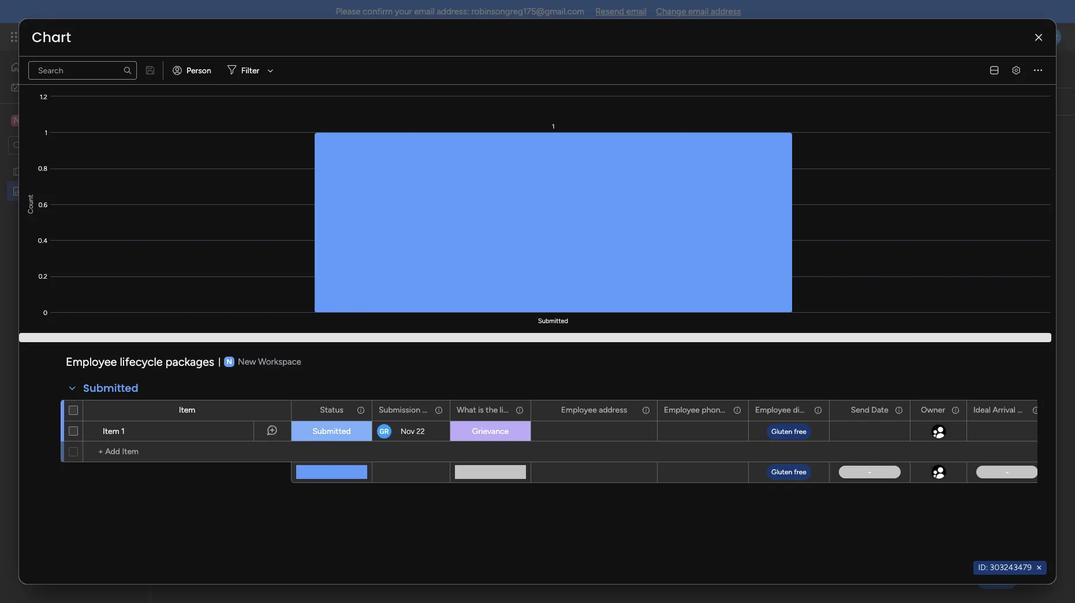 Task type: locate. For each thing, give the bounding box(es) containing it.
0 horizontal spatial email
[[414, 6, 435, 17]]

ideal
[[974, 406, 991, 415]]

1 horizontal spatial person button
[[484, 92, 535, 111]]

1 vertical spatial filter dashboard by text search field
[[345, 92, 453, 111]]

What is the life event? field
[[454, 404, 538, 417]]

item 1
[[103, 427, 125, 436]]

email right your
[[414, 6, 435, 17]]

help button
[[978, 571, 1018, 590]]

1 horizontal spatial 1
[[260, 96, 264, 106]]

0 horizontal spatial workspace image
[[11, 114, 23, 127]]

employee lifecycle packages |
[[66, 355, 221, 369]]

1 horizontal spatial filter dashboard by text search field
[[345, 92, 453, 111]]

dashboard
[[218, 56, 319, 82], [46, 186, 85, 196]]

3 column information image from the left
[[733, 406, 742, 415]]

chart
[[32, 28, 71, 47]]

+ Add Item text field
[[89, 445, 286, 459]]

monday
[[51, 30, 91, 43]]

1 connected board button
[[239, 92, 333, 111]]

column information image right status field
[[356, 406, 366, 415]]

22
[[417, 427, 425, 436]]

1 vertical spatial person
[[503, 97, 528, 107]]

1 vertical spatial arrow down image
[[592, 95, 606, 109]]

gluten free
[[772, 428, 807, 436], [772, 468, 807, 477]]

dapulse x slim image
[[1036, 33, 1043, 42]]

1 horizontal spatial filter
[[558, 97, 576, 107]]

new right the | at left
[[238, 357, 256, 367]]

0 vertical spatial item
[[179, 405, 195, 415]]

column information image right employee address field
[[642, 406, 651, 415]]

Submitted field
[[80, 381, 141, 396]]

0 horizontal spatial address
[[599, 406, 627, 415]]

0 vertical spatial arrow down image
[[264, 64, 277, 77]]

date for submission date
[[423, 406, 440, 415]]

person button
[[168, 61, 218, 80], [484, 92, 535, 111]]

1 vertical spatial n
[[227, 358, 232, 366]]

employee inside field
[[756, 406, 791, 415]]

1 horizontal spatial new dashboard
[[174, 56, 319, 82]]

nov 22
[[401, 427, 425, 436]]

submission date
[[379, 406, 440, 415]]

3 email from the left
[[689, 6, 709, 17]]

phone
[[702, 406, 725, 415]]

1 vertical spatial item
[[103, 427, 119, 436]]

submitted inside field
[[83, 381, 139, 395]]

2 vertical spatial new
[[238, 357, 256, 367]]

0 vertical spatial dashboard
[[218, 56, 319, 82]]

1 vertical spatial address
[[599, 406, 627, 415]]

0 horizontal spatial 1
[[121, 427, 125, 436]]

0 vertical spatial new
[[174, 56, 213, 82]]

0 horizontal spatial item
[[103, 427, 119, 436]]

arrow down image inside filter popup button
[[264, 64, 277, 77]]

person up add
[[187, 66, 211, 75]]

employee dietary restriction
[[756, 406, 858, 415]]

1 horizontal spatial new
[[174, 56, 213, 82]]

0 vertical spatial filter
[[241, 66, 260, 75]]

column information image
[[356, 406, 366, 415], [434, 406, 444, 415], [814, 406, 823, 415], [1032, 406, 1042, 415]]

send
[[851, 406, 870, 415]]

email for resend email
[[627, 6, 647, 17]]

new
[[174, 56, 213, 82], [27, 186, 44, 196], [238, 357, 256, 367]]

column information image right send date "field"
[[895, 406, 904, 415]]

None search field
[[345, 92, 453, 111]]

filter inside filter popup button
[[241, 66, 260, 75]]

filter dashboard by text search field for the top person popup button
[[28, 61, 137, 80]]

2 column information image from the left
[[434, 406, 444, 415]]

dietary
[[793, 406, 819, 415]]

item for item
[[179, 405, 195, 415]]

date right send
[[872, 406, 889, 415]]

column information image for status
[[356, 406, 366, 415]]

1 connected board
[[260, 96, 328, 106]]

filter left /
[[558, 97, 576, 107]]

select product image
[[10, 31, 22, 43]]

n
[[14, 115, 20, 125], [227, 358, 232, 366]]

workspace image right the | at left
[[224, 357, 235, 367]]

1 left connected
[[260, 96, 264, 106]]

Status field
[[317, 404, 346, 417]]

1 vertical spatial new
[[27, 186, 44, 196]]

0 horizontal spatial arrow down image
[[264, 64, 277, 77]]

0 vertical spatial person button
[[168, 61, 218, 80]]

0 vertical spatial person
[[187, 66, 211, 75]]

None search field
[[28, 61, 137, 80]]

column information image for employee dietary restriction
[[814, 406, 823, 415]]

column information image right owner field
[[951, 406, 961, 415]]

workspace image up public board icon
[[11, 114, 23, 127]]

Filter dashboard by text search field
[[28, 61, 137, 80], [345, 92, 453, 111]]

change
[[656, 6, 686, 17]]

0 horizontal spatial person button
[[168, 61, 218, 80]]

filter dashboard by text search field inside new dashboard banner
[[345, 92, 453, 111]]

new dashboard inside banner
[[174, 56, 319, 82]]

date for send date
[[872, 406, 889, 415]]

your
[[395, 6, 412, 17]]

address
[[711, 6, 741, 17], [599, 406, 627, 415]]

1 vertical spatial gluten free
[[772, 468, 807, 477]]

3 column information image from the left
[[814, 406, 823, 415]]

change email address link
[[656, 6, 741, 17]]

option
[[0, 161, 147, 163]]

address inside field
[[599, 406, 627, 415]]

0 vertical spatial submitted
[[83, 381, 139, 395]]

none search field inside new dashboard banner
[[345, 92, 453, 111]]

filter
[[241, 66, 260, 75], [558, 97, 576, 107]]

new for workspace image to the right
[[238, 357, 256, 367]]

status
[[320, 406, 344, 415]]

4 column information image from the left
[[895, 406, 904, 415]]

employee right event?
[[561, 406, 597, 415]]

1 vertical spatial filter
[[558, 97, 576, 107]]

employee left dietary
[[756, 406, 791, 415]]

item up + add item text box
[[179, 405, 195, 415]]

303243479
[[990, 563, 1032, 573]]

new inside list box
[[27, 186, 44, 196]]

connected
[[266, 96, 305, 106]]

column information image left what
[[434, 406, 444, 415]]

employee for dietary
[[756, 406, 791, 415]]

email right change
[[689, 6, 709, 17]]

column information image right life on the bottom left
[[515, 406, 525, 415]]

date right arrival
[[1018, 406, 1035, 415]]

list box
[[0, 159, 147, 357]]

1 email from the left
[[414, 6, 435, 17]]

0 vertical spatial gluten free
[[772, 428, 807, 436]]

is
[[478, 406, 484, 415]]

n button
[[8, 111, 115, 130]]

dashboard down start from scratch
[[46, 186, 85, 196]]

filter up "1 connected board" popup button
[[241, 66, 260, 75]]

1 vertical spatial free
[[794, 468, 807, 477]]

0 vertical spatial free
[[794, 428, 807, 436]]

0 horizontal spatial filter
[[241, 66, 260, 75]]

2 date from the left
[[872, 406, 889, 415]]

person inside new dashboard banner
[[503, 97, 528, 107]]

1 inside "1 connected board" popup button
[[260, 96, 264, 106]]

life
[[500, 406, 511, 415]]

please confirm your email address: robinsongreg175@gmail.com
[[336, 6, 585, 17]]

2 horizontal spatial new
[[238, 357, 256, 367]]

email right resend
[[627, 6, 647, 17]]

work
[[39, 82, 56, 92]]

0 horizontal spatial submitted
[[83, 381, 139, 395]]

new dashboard down from
[[27, 186, 85, 196]]

2 email from the left
[[627, 6, 647, 17]]

submitted
[[83, 381, 139, 395], [313, 427, 351, 436]]

arrow down image
[[264, 64, 277, 77], [592, 95, 606, 109]]

Employee dietary restriction field
[[753, 404, 858, 417]]

v2 settings line image
[[1013, 66, 1021, 75]]

date inside "field"
[[872, 406, 889, 415]]

n inside button
[[14, 115, 20, 125]]

1 column information image from the left
[[356, 406, 366, 415]]

0 vertical spatial gluten
[[772, 428, 793, 436]]

arrow down image up connected
[[264, 64, 277, 77]]

1 column information image from the left
[[515, 406, 525, 415]]

1 horizontal spatial arrow down image
[[592, 95, 606, 109]]

1
[[260, 96, 264, 106], [583, 97, 587, 107], [121, 427, 125, 436]]

new up add
[[174, 56, 213, 82]]

widget
[[205, 96, 230, 106]]

my work button
[[7, 78, 124, 96]]

2 free from the top
[[794, 468, 807, 477]]

1 vertical spatial submitted
[[313, 427, 351, 436]]

new right public dashboard icon
[[27, 186, 44, 196]]

dashboard up connected
[[218, 56, 319, 82]]

0 horizontal spatial person
[[187, 66, 211, 75]]

filter / 1
[[558, 97, 587, 107]]

gluten
[[772, 428, 793, 436], [772, 468, 793, 477]]

1 horizontal spatial date
[[872, 406, 889, 415]]

help
[[987, 575, 1008, 586]]

new dashboard
[[174, 56, 319, 82], [27, 186, 85, 196]]

add widget button
[[167, 92, 234, 111]]

column information image for owner
[[951, 406, 961, 415]]

robinsongreg175@gmail.com
[[472, 6, 585, 17]]

0 horizontal spatial dashboard
[[46, 186, 85, 196]]

item
[[179, 405, 195, 415], [103, 427, 119, 436]]

column information image left send
[[814, 406, 823, 415]]

column information image right the phone
[[733, 406, 742, 415]]

3 date from the left
[[1018, 406, 1035, 415]]

2 gluten free from the top
[[772, 468, 807, 477]]

filter inside new dashboard banner
[[558, 97, 576, 107]]

public board image
[[12, 166, 23, 177]]

employee phone number
[[664, 406, 755, 415]]

employee left the phone
[[664, 406, 700, 415]]

arrow down image inside new dashboard banner
[[592, 95, 606, 109]]

1 horizontal spatial submitted
[[313, 427, 351, 436]]

0 vertical spatial workspace image
[[11, 114, 23, 127]]

1 right /
[[583, 97, 587, 107]]

4 column information image from the left
[[1032, 406, 1042, 415]]

1 vertical spatial dashboard
[[46, 186, 85, 196]]

date up 22
[[423, 406, 440, 415]]

employee for address
[[561, 406, 597, 415]]

my work
[[25, 82, 56, 92]]

workspace image
[[11, 114, 23, 127], [224, 357, 235, 367]]

employee
[[66, 355, 117, 369], [561, 406, 597, 415], [664, 406, 700, 415], [756, 406, 791, 415]]

column information image right arrival
[[1032, 406, 1042, 415]]

date
[[423, 406, 440, 415], [872, 406, 889, 415], [1018, 406, 1035, 415]]

n up public board icon
[[14, 115, 20, 125]]

email for change email address
[[689, 6, 709, 17]]

1 down submitted field
[[121, 427, 125, 436]]

address:
[[437, 6, 469, 17]]

0 horizontal spatial date
[[423, 406, 440, 415]]

1 date from the left
[[423, 406, 440, 415]]

1 horizontal spatial email
[[627, 6, 647, 17]]

item down submitted field
[[103, 427, 119, 436]]

person
[[187, 66, 211, 75], [503, 97, 528, 107]]

1 vertical spatial person button
[[484, 92, 535, 111]]

0 vertical spatial address
[[711, 6, 741, 17]]

submitted down status field
[[313, 427, 351, 436]]

0 vertical spatial n
[[14, 115, 20, 125]]

free
[[794, 428, 807, 436], [794, 468, 807, 477]]

submitted down 'lifecycle'
[[83, 381, 139, 395]]

new dashboard up the 'widget'
[[174, 56, 319, 82]]

1 horizontal spatial item
[[179, 405, 195, 415]]

1 free from the top
[[794, 428, 807, 436]]

v2 split view image
[[991, 66, 999, 75]]

0 horizontal spatial filter dashboard by text search field
[[28, 61, 137, 80]]

1 horizontal spatial dashboard
[[218, 56, 319, 82]]

1 horizontal spatial person
[[503, 97, 528, 107]]

workspace
[[258, 357, 301, 367]]

1 horizontal spatial workspace image
[[224, 357, 235, 367]]

0 horizontal spatial n
[[14, 115, 20, 125]]

2 column information image from the left
[[642, 406, 651, 415]]

0 vertical spatial new dashboard
[[174, 56, 319, 82]]

dashboard inside list box
[[46, 186, 85, 196]]

1 vertical spatial new dashboard
[[27, 186, 85, 196]]

send date
[[851, 406, 889, 415]]

5 column information image from the left
[[951, 406, 961, 415]]

column information image for ideal arrival date
[[1032, 406, 1042, 415]]

n right the | at left
[[227, 358, 232, 366]]

0 vertical spatial filter dashboard by text search field
[[28, 61, 137, 80]]

person for right person popup button
[[503, 97, 528, 107]]

1 vertical spatial gluten
[[772, 468, 793, 477]]

0 horizontal spatial new
[[27, 186, 44, 196]]

arrow down image for / 1
[[592, 95, 606, 109]]

column information image
[[515, 406, 525, 415], [642, 406, 651, 415], [733, 406, 742, 415], [895, 406, 904, 415], [951, 406, 961, 415]]

filter dashboard by text search field for right person popup button
[[345, 92, 453, 111]]

arrow down image right /
[[592, 95, 606, 109]]

remove image
[[1035, 564, 1044, 573]]

2 horizontal spatial date
[[1018, 406, 1035, 415]]

employee up submitted field
[[66, 355, 117, 369]]

email
[[414, 6, 435, 17], [627, 6, 647, 17], [689, 6, 709, 17]]

column information image for what is the life event?
[[515, 406, 525, 415]]

2 horizontal spatial email
[[689, 6, 709, 17]]

person left 'filter / 1'
[[503, 97, 528, 107]]

list box containing start from scratch
[[0, 159, 147, 357]]

1 vertical spatial workspace image
[[224, 357, 235, 367]]



Task type: describe. For each thing, give the bounding box(es) containing it.
packages
[[166, 355, 214, 369]]

Employee address field
[[559, 404, 630, 417]]

share button
[[987, 60, 1034, 78]]

resend
[[596, 6, 625, 17]]

public dashboard image
[[12, 186, 23, 197]]

new inside banner
[[174, 56, 213, 82]]

column information image for submission date
[[434, 406, 444, 415]]

1 gluten from the top
[[772, 428, 793, 436]]

share
[[1008, 64, 1029, 73]]

id:
[[979, 563, 988, 573]]

1 gluten free from the top
[[772, 428, 807, 436]]

more dots image
[[1035, 66, 1043, 75]]

greg robinson image
[[1043, 28, 1062, 46]]

new dashboard banner
[[153, 51, 1076, 116]]

1 horizontal spatial address
[[711, 6, 741, 17]]

Submission Date field
[[376, 404, 440, 417]]

dashboard inside new dashboard banner
[[218, 56, 319, 82]]

employee address
[[561, 406, 627, 415]]

board
[[307, 96, 328, 106]]

the
[[486, 406, 498, 415]]

Chart field
[[29, 28, 74, 47]]

employee for lifecycle
[[66, 355, 117, 369]]

start from scratch
[[27, 167, 93, 176]]

Ideal Arrival Date field
[[971, 404, 1035, 417]]

owner
[[921, 406, 946, 415]]

resend email
[[596, 6, 647, 17]]

restriction
[[821, 406, 858, 415]]

id: 303243479 element
[[974, 562, 1047, 575]]

0 horizontal spatial new dashboard
[[27, 186, 85, 196]]

2 horizontal spatial 1
[[583, 97, 587, 107]]

lifecycle
[[120, 355, 163, 369]]

what
[[457, 406, 476, 415]]

nov
[[401, 427, 415, 436]]

Send Date field
[[848, 404, 892, 417]]

column information image for send date
[[895, 406, 904, 415]]

scratch
[[66, 167, 93, 176]]

filter button
[[223, 61, 277, 80]]

2 gluten from the top
[[772, 468, 793, 477]]

my
[[25, 82, 37, 92]]

start
[[27, 167, 45, 176]]

submission
[[379, 406, 421, 415]]

/
[[578, 97, 581, 107]]

employee for phone
[[664, 406, 700, 415]]

Owner field
[[918, 404, 949, 417]]

1 horizontal spatial n
[[227, 358, 232, 366]]

event?
[[513, 406, 538, 415]]

Employee phone number field
[[661, 404, 755, 417]]

person for the top person popup button
[[187, 66, 211, 75]]

home
[[27, 62, 49, 72]]

arrow down image for filter
[[264, 64, 277, 77]]

add widget
[[188, 96, 230, 106]]

ideal arrival date
[[974, 406, 1035, 415]]

new for public dashboard icon
[[27, 186, 44, 196]]

column information image for employee phone number
[[733, 406, 742, 415]]

monday button
[[30, 22, 184, 52]]

|
[[218, 357, 221, 367]]

confirm
[[363, 6, 393, 17]]

number
[[727, 406, 755, 415]]

grievance
[[472, 427, 509, 436]]

resend email link
[[596, 6, 647, 17]]

filter for filter / 1
[[558, 97, 576, 107]]

from
[[47, 167, 64, 176]]

change email address
[[656, 6, 741, 17]]

new workspace
[[238, 357, 301, 367]]

item for item 1
[[103, 427, 119, 436]]

id: 303243479
[[979, 563, 1032, 573]]

please
[[336, 6, 361, 17]]

workspace image inside n button
[[11, 114, 23, 127]]

search image
[[123, 66, 132, 75]]

column information image for employee address
[[642, 406, 651, 415]]

New Dashboard field
[[171, 56, 322, 82]]

home button
[[7, 58, 124, 76]]

arrival
[[993, 406, 1016, 415]]

filter for filter
[[241, 66, 260, 75]]

add
[[188, 96, 203, 106]]

what is the life event?
[[457, 406, 538, 415]]



Task type: vqa. For each thing, say whether or not it's contained in the screenshot.
New Dashboard "field"
yes



